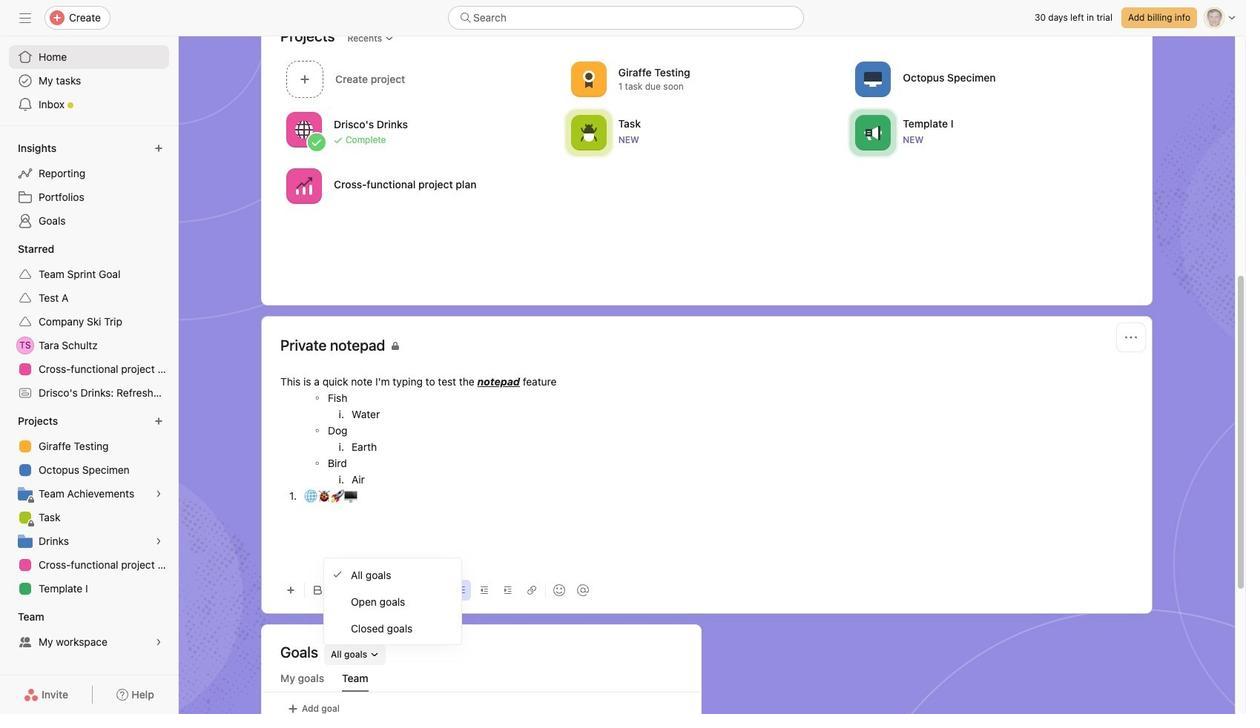 Task type: describe. For each thing, give the bounding box(es) containing it.
insights element
[[0, 135, 178, 236]]

computer image
[[865, 70, 882, 88]]

hide sidebar image
[[19, 12, 31, 24]]

decrease list indent image
[[480, 586, 489, 595]]

increase list indent image
[[504, 586, 513, 595]]

numbered list image
[[456, 586, 465, 595]]

link image
[[527, 586, 536, 595]]

ribbon image
[[580, 70, 598, 88]]

see details, team achievements image
[[154, 490, 163, 499]]

emoji image
[[553, 585, 565, 596]]

projects element
[[0, 408, 178, 604]]

see details, drinks image
[[154, 537, 163, 546]]

global element
[[0, 36, 178, 125]]

new project or portfolio image
[[154, 417, 163, 426]]



Task type: vqa. For each thing, say whether or not it's contained in the screenshot.
first Move from the left
no



Task type: locate. For each thing, give the bounding box(es) containing it.
globe image
[[295, 121, 313, 138]]

megaphone image
[[865, 124, 882, 141]]

bug image
[[580, 124, 598, 141]]

starred element
[[0, 236, 178, 408]]

graph image
[[295, 177, 313, 195]]

toolbar
[[280, 573, 1134, 607]]

see details, my workspace image
[[154, 638, 163, 647]]

bold image
[[314, 586, 323, 595]]

insert an object image
[[286, 586, 295, 595]]

new insights image
[[154, 144, 163, 153]]

list box
[[448, 6, 804, 30]]

actions image
[[1125, 332, 1137, 343]]

teams element
[[0, 604, 178, 657]]

at mention image
[[577, 585, 589, 596]]

document
[[280, 374, 1134, 568]]



